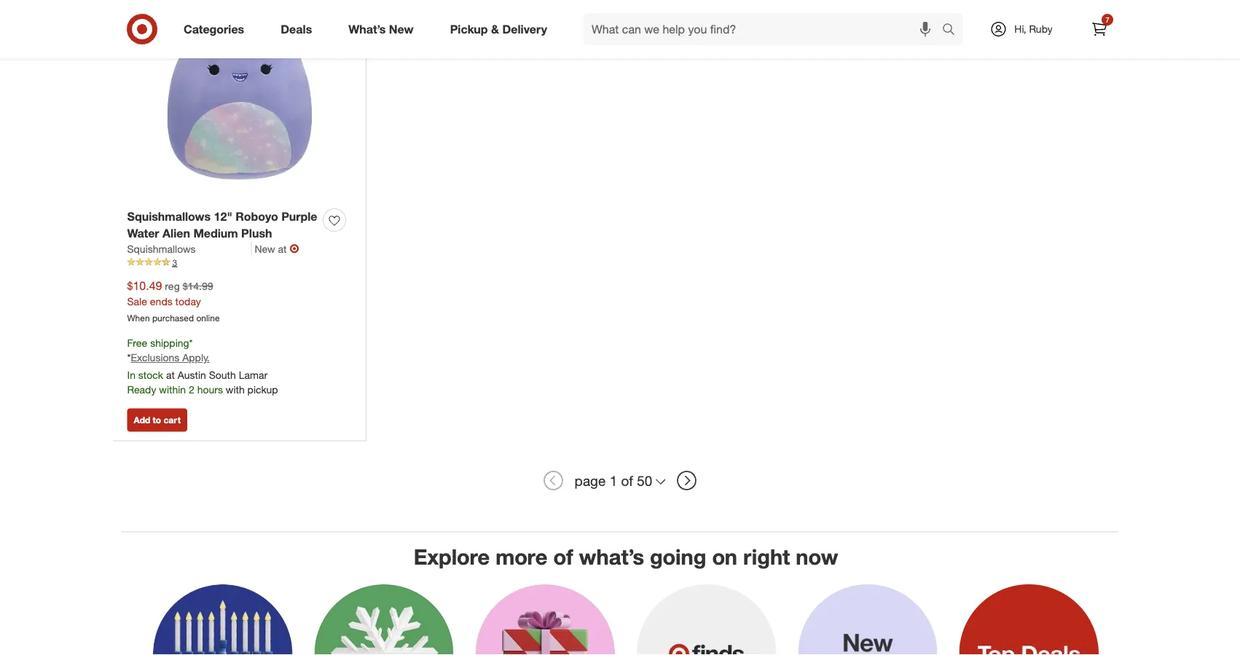 Task type: vqa. For each thing, say whether or not it's contained in the screenshot.
the top *
yes



Task type: locate. For each thing, give the bounding box(es) containing it.
at inside new at ¬
[[278, 242, 287, 255]]

stock
[[138, 369, 163, 382]]

0 horizontal spatial new
[[255, 242, 275, 255]]

1 vertical spatial of
[[554, 544, 574, 570]]

squishmallows link
[[127, 242, 252, 256]]

0 horizontal spatial of
[[554, 544, 574, 570]]

1 squishmallows from the top
[[127, 209, 211, 224]]

medium
[[193, 226, 238, 240]]

squishmallows up 3
[[127, 242, 196, 255]]

apply.
[[182, 352, 210, 364]]

squishmallows 12" roboyo purple water alien medium plush image
[[127, 0, 352, 200], [127, 0, 352, 200]]

pickup & delivery link
[[438, 13, 566, 45]]

on
[[713, 544, 738, 570]]

squishmallows for squishmallows 12" roboyo purple water alien medium plush
[[127, 209, 211, 224]]

0 vertical spatial squishmallows
[[127, 209, 211, 224]]

1 vertical spatial at
[[166, 369, 175, 382]]

free
[[127, 336, 147, 349]]

new inside new at ¬
[[255, 242, 275, 255]]

1 horizontal spatial *
[[189, 336, 193, 349]]

search
[[936, 23, 971, 38]]

1 horizontal spatial of
[[621, 473, 633, 489]]

what's
[[579, 544, 644, 570]]

deals link
[[268, 13, 330, 45]]

7 link
[[1084, 13, 1116, 45]]

what's new
[[349, 22, 414, 36]]

$10.49
[[127, 279, 162, 293]]

*
[[189, 336, 193, 349], [127, 352, 131, 364]]

now
[[796, 544, 839, 570]]

1 horizontal spatial at
[[278, 242, 287, 255]]

cart
[[164, 415, 181, 426]]

2 squishmallows from the top
[[127, 242, 196, 255]]

new
[[389, 22, 414, 36], [255, 242, 275, 255]]

of for 1
[[621, 473, 633, 489]]

3
[[172, 257, 177, 268]]

1 vertical spatial new
[[255, 242, 275, 255]]

of right more
[[554, 544, 574, 570]]

roboyo
[[236, 209, 278, 224]]

shipping
[[150, 336, 189, 349]]

0 vertical spatial at
[[278, 242, 287, 255]]

squishmallows
[[127, 209, 211, 224], [127, 242, 196, 255]]

going
[[650, 544, 707, 570]]

* down the free
[[127, 352, 131, 364]]

at left ¬
[[278, 242, 287, 255]]

austin
[[178, 369, 206, 382]]

hours
[[197, 384, 223, 396]]

0 vertical spatial of
[[621, 473, 633, 489]]

of
[[621, 473, 633, 489], [554, 544, 574, 570]]

page 1 of 50 button
[[568, 465, 672, 497]]

within
[[159, 384, 186, 396]]

new at ¬
[[255, 242, 299, 256]]

ends
[[150, 295, 173, 308]]

south
[[209, 369, 236, 382]]

0 vertical spatial new
[[389, 22, 414, 36]]

page
[[575, 473, 606, 489]]

ruby
[[1030, 23, 1053, 35]]

what's
[[349, 22, 386, 36]]

squishmallows inside squishmallows 12" roboyo purple water alien medium plush
[[127, 209, 211, 224]]

pickup & delivery
[[450, 22, 547, 36]]

categories
[[184, 22, 244, 36]]

in
[[127, 369, 136, 382]]

search button
[[936, 13, 971, 48]]

new right what's on the left of the page
[[389, 22, 414, 36]]

2
[[189, 384, 194, 396]]

of inside dropdown button
[[621, 473, 633, 489]]

1 vertical spatial *
[[127, 352, 131, 364]]

of for more
[[554, 544, 574, 570]]

delivery
[[503, 22, 547, 36]]

right
[[744, 544, 790, 570]]

more
[[496, 544, 548, 570]]

purchased
[[152, 312, 194, 323]]

0 horizontal spatial at
[[166, 369, 175, 382]]

ready
[[127, 384, 156, 396]]

purple
[[282, 209, 317, 224]]

deals
[[281, 22, 312, 36]]

1 horizontal spatial new
[[389, 22, 414, 36]]

squishmallows up alien
[[127, 209, 211, 224]]

of right 1
[[621, 473, 633, 489]]

new down plush
[[255, 242, 275, 255]]

1 vertical spatial squishmallows
[[127, 242, 196, 255]]

at
[[278, 242, 287, 255], [166, 369, 175, 382]]

at up the within
[[166, 369, 175, 382]]

* up apply.
[[189, 336, 193, 349]]



Task type: describe. For each thing, give the bounding box(es) containing it.
explore
[[414, 544, 490, 570]]

1
[[610, 473, 618, 489]]

explore more of what's going on right now
[[414, 544, 839, 570]]

reg
[[165, 280, 180, 292]]

7
[[1106, 15, 1110, 24]]

0 vertical spatial *
[[189, 336, 193, 349]]

at inside free shipping * * exclusions apply. in stock at  austin south lamar ready within 2 hours with pickup
[[166, 369, 175, 382]]

hi,
[[1015, 23, 1027, 35]]

plush
[[241, 226, 272, 240]]

lamar
[[239, 369, 268, 382]]

exclusions apply. link
[[131, 352, 210, 364]]

pickup
[[248, 384, 278, 396]]

12"
[[214, 209, 232, 224]]

What can we help you find? suggestions appear below search field
[[583, 13, 946, 45]]

when
[[127, 312, 150, 323]]

add to cart
[[134, 415, 181, 426]]

free shipping * * exclusions apply. in stock at  austin south lamar ready within 2 hours with pickup
[[127, 336, 278, 396]]

today
[[175, 295, 201, 308]]

exclusions
[[131, 352, 180, 364]]

squishmallows 12" roboyo purple water alien medium plush
[[127, 209, 317, 240]]

squishmallows for squishmallows
[[127, 242, 196, 255]]

add to cart button
[[127, 409, 187, 432]]

add
[[134, 415, 150, 426]]

online
[[196, 312, 220, 323]]

categories link
[[171, 13, 263, 45]]

with
[[226, 384, 245, 396]]

what's new link
[[336, 13, 432, 45]]

hi, ruby
[[1015, 23, 1053, 35]]

&
[[491, 22, 499, 36]]

$14.99
[[183, 280, 213, 292]]

alien
[[163, 226, 190, 240]]

0 horizontal spatial *
[[127, 352, 131, 364]]

sale
[[127, 295, 147, 308]]

water
[[127, 226, 159, 240]]

50
[[637, 473, 653, 489]]

to
[[153, 415, 161, 426]]

¬
[[290, 242, 299, 256]]

page 1 of 50
[[575, 473, 653, 489]]

squishmallows 12" roboyo purple water alien medium plush link
[[127, 208, 317, 242]]

$10.49 reg $14.99 sale ends today when purchased online
[[127, 279, 220, 323]]

pickup
[[450, 22, 488, 36]]

3 link
[[127, 256, 352, 269]]



